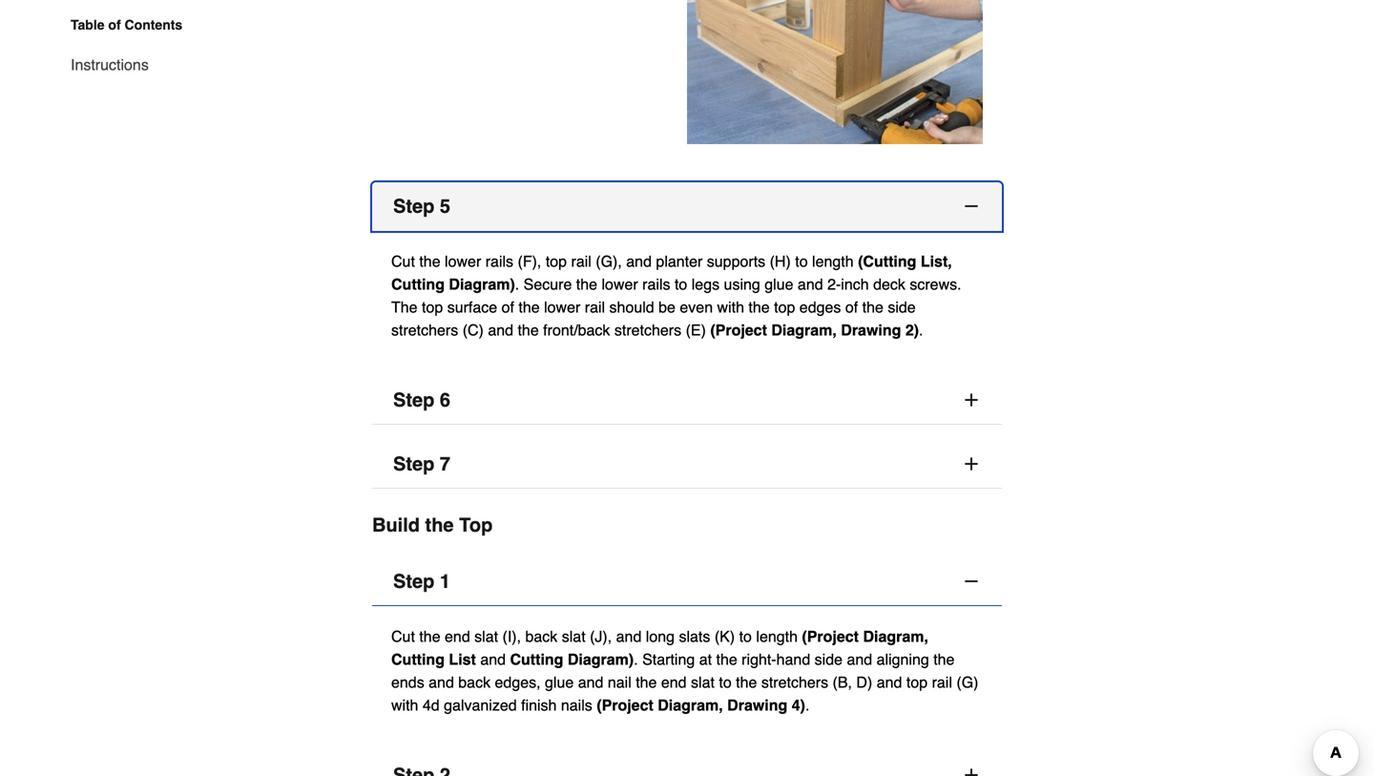 Task type: locate. For each thing, give the bounding box(es) containing it.
side up 2)
[[888, 298, 916, 316]]

the up ends
[[419, 628, 441, 645]]

(project right the (e)
[[711, 321, 767, 339]]

(j),
[[590, 628, 612, 645]]

surface
[[447, 298, 498, 316]]

slat left (j),
[[562, 628, 586, 645]]

4d
[[423, 696, 440, 714]]

(project for (project diagram, drawing 2) .
[[711, 321, 767, 339]]

(cutting
[[858, 253, 917, 270]]

(project
[[711, 321, 767, 339], [802, 628, 859, 645], [597, 696, 654, 714]]

0 vertical spatial diagram,
[[772, 321, 837, 339]]

(cutting list, cutting diagram)
[[391, 253, 952, 293]]

(project diagram, drawing 2) .
[[711, 321, 924, 339]]

2 horizontal spatial stretchers
[[762, 674, 829, 691]]

and right d)
[[877, 674, 903, 691]]

1
[[440, 570, 451, 592]]

0 vertical spatial diagram)
[[449, 275, 515, 293]]

step 7
[[393, 453, 451, 475]]

stretchers down should
[[615, 321, 682, 339]]

diagram) up surface
[[449, 275, 515, 293]]

0 horizontal spatial length
[[756, 628, 798, 645]]

0 vertical spatial (project
[[711, 321, 767, 339]]

(f),
[[518, 253, 542, 270]]

(project for (project diagram, drawing 4) .
[[597, 696, 654, 714]]

end up list
[[445, 628, 470, 645]]

. down (f),
[[515, 275, 520, 293]]

3 step from the top
[[393, 453, 435, 475]]

glue down and cutting diagram)
[[545, 674, 574, 691]]

and right (g),
[[626, 253, 652, 270]]

0 horizontal spatial back
[[458, 674, 491, 691]]

cut
[[391, 253, 415, 270], [391, 628, 415, 645]]

the down using
[[749, 298, 770, 316]]

2 vertical spatial (project
[[597, 696, 654, 714]]

step 7 button
[[372, 440, 1002, 489]]

1 plus image from the top
[[962, 454, 981, 474]]

6
[[440, 389, 451, 411]]

2 vertical spatial lower
[[544, 298, 581, 316]]

(project inside (project diagram, cutting list
[[802, 628, 859, 645]]

screws.
[[910, 275, 962, 293]]

2 vertical spatial diagram,
[[658, 696, 723, 714]]

(b,
[[833, 674, 852, 691]]

length up hand
[[756, 628, 798, 645]]

cut for step 5
[[391, 253, 415, 270]]

plus image down plus icon at the bottom
[[962, 454, 981, 474]]

the
[[419, 253, 441, 270], [576, 275, 598, 293], [519, 298, 540, 316], [749, 298, 770, 316], [863, 298, 884, 316], [518, 321, 539, 339], [425, 514, 454, 536], [419, 628, 441, 645], [716, 651, 738, 668], [934, 651, 955, 668], [636, 674, 657, 691], [736, 674, 757, 691]]

to inside . secure the lower rails to legs using glue and 2-inch deck screws. the top surface of the lower rail should be even with the top edges of the side stretchers (c) and the front/back stretchers (e)
[[675, 275, 688, 293]]

1 vertical spatial with
[[391, 696, 419, 714]]

list,
[[921, 253, 952, 270]]

0 horizontal spatial stretchers
[[391, 321, 458, 339]]

0 vertical spatial back
[[526, 628, 558, 645]]

rails up be
[[643, 275, 671, 293]]

stretchers down hand
[[762, 674, 829, 691]]

secure
[[524, 275, 572, 293]]

0 horizontal spatial diagram,
[[658, 696, 723, 714]]

0 vertical spatial glue
[[765, 275, 794, 293]]

legs
[[692, 275, 720, 293]]

1 vertical spatial diagram,
[[863, 628, 929, 645]]

4)
[[792, 696, 806, 714]]

glue inside . secure the lower rails to legs using glue and 2-inch deck screws. the top surface of the lower rail should be even with the top edges of the side stretchers (c) and the front/back stretchers (e)
[[765, 275, 794, 293]]

1 vertical spatial glue
[[545, 674, 574, 691]]

lower up front/back at the left top of page
[[544, 298, 581, 316]]

diagram) inside (cutting list, cutting diagram)
[[449, 275, 515, 293]]

diagram, inside (project diagram, cutting list
[[863, 628, 929, 645]]

2 horizontal spatial lower
[[602, 275, 638, 293]]

0 vertical spatial end
[[445, 628, 470, 645]]

rails
[[486, 253, 514, 270], [643, 275, 671, 293]]

step for step 6
[[393, 389, 435, 411]]

slat inside . starting at the right-hand side and aligning the ends and back edges, glue and nail the end slat to the stretchers (b, d) and top rail (g) with 4d galvanized finish nails
[[691, 674, 715, 691]]

0 vertical spatial cut
[[391, 253, 415, 270]]

plus image inside "step 7" button
[[962, 454, 981, 474]]

cut for step 1
[[391, 628, 415, 645]]

to up (project diagram, drawing 4) .
[[719, 674, 732, 691]]

0 horizontal spatial diagram)
[[449, 275, 515, 293]]

build the top
[[372, 514, 493, 536]]

1 horizontal spatial glue
[[765, 275, 794, 293]]

diagram, for (project diagram, drawing 2) .
[[772, 321, 837, 339]]

diagram, down edges
[[772, 321, 837, 339]]

minus image inside step 1 button
[[962, 572, 981, 591]]

drawing
[[841, 321, 902, 339], [728, 696, 788, 714]]

stretchers
[[391, 321, 458, 339], [615, 321, 682, 339], [762, 674, 829, 691]]

diagram) down (j),
[[568, 651, 634, 668]]

length up 2- on the top right of the page
[[812, 253, 854, 270]]

0 vertical spatial length
[[812, 253, 854, 270]]

to right (k)
[[739, 628, 752, 645]]

drawing left 2)
[[841, 321, 902, 339]]

(project down nail in the bottom of the page
[[597, 696, 654, 714]]

0 vertical spatial side
[[888, 298, 916, 316]]

top left edges
[[774, 298, 796, 316]]

deck
[[874, 275, 906, 293]]

1 horizontal spatial back
[[526, 628, 558, 645]]

lower
[[445, 253, 481, 270], [602, 275, 638, 293], [544, 298, 581, 316]]

rail left (g),
[[571, 253, 592, 270]]

1 vertical spatial end
[[661, 674, 687, 691]]

2 vertical spatial rail
[[932, 674, 953, 691]]

of right table
[[108, 17, 121, 32]]

2 step from the top
[[393, 389, 435, 411]]

step left 7
[[393, 453, 435, 475]]

end
[[445, 628, 470, 645], [661, 674, 687, 691]]

with
[[717, 298, 745, 316], [391, 696, 419, 714]]

2 horizontal spatial (project
[[802, 628, 859, 645]]

finish
[[521, 696, 557, 714]]

2 minus image from the top
[[962, 572, 981, 591]]

cutting inside (cutting list, cutting diagram)
[[391, 275, 445, 293]]

1 vertical spatial rail
[[585, 298, 605, 316]]

1 vertical spatial back
[[458, 674, 491, 691]]

back
[[526, 628, 558, 645], [458, 674, 491, 691]]

cut up ends
[[391, 628, 415, 645]]

0 horizontal spatial (project
[[597, 696, 654, 714]]

diagram)
[[449, 275, 515, 293], [568, 651, 634, 668]]

1 step from the top
[[393, 195, 435, 217]]

of right surface
[[502, 298, 514, 316]]

2 horizontal spatial diagram,
[[863, 628, 929, 645]]

1 vertical spatial lower
[[602, 275, 638, 293]]

the down step 5
[[419, 253, 441, 270]]

0 vertical spatial minus image
[[962, 197, 981, 216]]

(project up hand
[[802, 628, 859, 645]]

cutting up ends
[[391, 651, 445, 668]]

2-
[[828, 275, 841, 293]]

side up (b,
[[815, 651, 843, 668]]

glue
[[765, 275, 794, 293], [545, 674, 574, 691]]

1 vertical spatial diagram)
[[568, 651, 634, 668]]

1 vertical spatial plus image
[[962, 766, 981, 776]]

(i),
[[503, 628, 521, 645]]

the right nail in the bottom of the page
[[636, 674, 657, 691]]

minus image for step 1
[[962, 572, 981, 591]]

top
[[546, 253, 567, 270], [422, 298, 443, 316], [774, 298, 796, 316], [907, 674, 928, 691]]

.
[[515, 275, 520, 293], [919, 321, 924, 339], [634, 651, 638, 668], [806, 696, 810, 714]]

1 horizontal spatial (project
[[711, 321, 767, 339]]

1 horizontal spatial diagram)
[[568, 651, 634, 668]]

0 vertical spatial rails
[[486, 253, 514, 270]]

starting
[[643, 651, 695, 668]]

0 vertical spatial with
[[717, 298, 745, 316]]

end down starting
[[661, 674, 687, 691]]

. starting at the right-hand side and aligning the ends and back edges, glue and nail the end slat to the stretchers (b, d) and top rail (g) with 4d galvanized finish nails
[[391, 651, 979, 714]]

diagram, down at
[[658, 696, 723, 714]]

top
[[459, 514, 493, 536]]

diagram, for (project diagram, drawing 4) .
[[658, 696, 723, 714]]

2 horizontal spatial slat
[[691, 674, 715, 691]]

slat left (i),
[[475, 628, 498, 645]]

1 horizontal spatial slat
[[562, 628, 586, 645]]

1 horizontal spatial length
[[812, 253, 854, 270]]

0 horizontal spatial of
[[108, 17, 121, 32]]

step left 6
[[393, 389, 435, 411]]

(c)
[[463, 321, 484, 339]]

drawing left 4)
[[728, 696, 788, 714]]

2)
[[906, 321, 919, 339]]

cutting for 1
[[391, 651, 445, 668]]

2 cut from the top
[[391, 628, 415, 645]]

plus image
[[962, 454, 981, 474], [962, 766, 981, 776]]

0 horizontal spatial glue
[[545, 674, 574, 691]]

1 vertical spatial rails
[[643, 275, 671, 293]]

the left top
[[425, 514, 454, 536]]

1 cut from the top
[[391, 253, 415, 270]]

of down inch
[[846, 298, 858, 316]]

contents
[[125, 17, 183, 32]]

of
[[108, 17, 121, 32], [502, 298, 514, 316], [846, 298, 858, 316]]

stretchers inside . starting at the right-hand side and aligning the ends and back edges, glue and nail the end slat to the stretchers (b, d) and top rail (g) with 4d galvanized finish nails
[[762, 674, 829, 691]]

1 vertical spatial length
[[756, 628, 798, 645]]

1 horizontal spatial diagram,
[[772, 321, 837, 339]]

with down ends
[[391, 696, 419, 714]]

to down planter
[[675, 275, 688, 293]]

rail
[[571, 253, 592, 270], [585, 298, 605, 316], [932, 674, 953, 691]]

slat
[[475, 628, 498, 645], [562, 628, 586, 645], [691, 674, 715, 691]]

0 horizontal spatial with
[[391, 696, 419, 714]]

1 vertical spatial minus image
[[962, 572, 981, 591]]

rail up front/back at the left top of page
[[585, 298, 605, 316]]

diagram,
[[772, 321, 837, 339], [863, 628, 929, 645], [658, 696, 723, 714]]

with down using
[[717, 298, 745, 316]]

4 step from the top
[[393, 570, 435, 592]]

cut the lower rails (f), top rail (g), and planter supports (h) to length
[[391, 253, 858, 270]]

0 horizontal spatial rails
[[486, 253, 514, 270]]

the down (g),
[[576, 275, 598, 293]]

length for 5
[[812, 253, 854, 270]]

at
[[699, 651, 712, 668]]

1 vertical spatial cut
[[391, 628, 415, 645]]

table
[[71, 17, 105, 32]]

step
[[393, 195, 435, 217], [393, 389, 435, 411], [393, 453, 435, 475], [393, 570, 435, 592]]

cut up the
[[391, 253, 415, 270]]

0 horizontal spatial drawing
[[728, 696, 788, 714]]

rails left (f),
[[486, 253, 514, 270]]

stretchers down the
[[391, 321, 458, 339]]

. secure the lower rails to legs using glue and 2-inch deck screws. the top surface of the lower rail should be even with the top edges of the side stretchers (c) and the front/back stretchers (e)
[[391, 275, 962, 339]]

slats
[[679, 628, 711, 645]]

back up the galvanized in the bottom of the page
[[458, 674, 491, 691]]

hand
[[777, 651, 811, 668]]

2 plus image from the top
[[962, 766, 981, 776]]

length
[[812, 253, 854, 270], [756, 628, 798, 645]]

planter
[[656, 253, 703, 270]]

and
[[626, 253, 652, 270], [798, 275, 823, 293], [488, 321, 514, 339], [616, 628, 642, 645], [480, 651, 506, 668], [847, 651, 873, 668], [429, 674, 454, 691], [578, 674, 604, 691], [877, 674, 903, 691]]

cutting up edges,
[[510, 651, 564, 668]]

. down screws. at top right
[[919, 321, 924, 339]]

lower up surface
[[445, 253, 481, 270]]

instructions
[[71, 56, 149, 74]]

0 vertical spatial drawing
[[841, 321, 902, 339]]

(project diagram, drawing 4) .
[[597, 696, 810, 714]]

diagram, up aligning in the bottom right of the page
[[863, 628, 929, 645]]

minus image inside 'step 5' button
[[962, 197, 981, 216]]

slat up (project diagram, drawing 4) .
[[691, 674, 715, 691]]

0 horizontal spatial side
[[815, 651, 843, 668]]

1 horizontal spatial rails
[[643, 275, 671, 293]]

and left 2- on the top right of the page
[[798, 275, 823, 293]]

with inside . secure the lower rails to legs using glue and 2-inch deck screws. the top surface of the lower rail should be even with the top edges of the side stretchers (c) and the front/back stretchers (e)
[[717, 298, 745, 316]]

. left starting
[[634, 651, 638, 668]]

back up and cutting diagram)
[[526, 628, 558, 645]]

and cutting diagram)
[[480, 651, 634, 668]]

cutting
[[391, 275, 445, 293], [391, 651, 445, 668], [510, 651, 564, 668]]

step for step 5
[[393, 195, 435, 217]]

1 vertical spatial (project
[[802, 628, 859, 645]]

nails
[[561, 696, 593, 714]]

0 horizontal spatial lower
[[445, 253, 481, 270]]

to
[[795, 253, 808, 270], [675, 275, 688, 293], [739, 628, 752, 645], [719, 674, 732, 691]]

1 horizontal spatial with
[[717, 298, 745, 316]]

0 vertical spatial plus image
[[962, 454, 981, 474]]

edges,
[[495, 674, 541, 691]]

lower down cut the lower rails (f), top rail (g), and planter supports (h) to length
[[602, 275, 638, 293]]

plus image down the "(g)" on the right bottom of page
[[962, 766, 981, 776]]

rail left the "(g)" on the right bottom of page
[[932, 674, 953, 691]]

step for step 1
[[393, 570, 435, 592]]

and up 4d
[[429, 674, 454, 691]]

table of contents element
[[55, 15, 183, 76]]

cutting inside (project diagram, cutting list
[[391, 651, 445, 668]]

side
[[888, 298, 916, 316], [815, 651, 843, 668]]

minus image
[[962, 197, 981, 216], [962, 572, 981, 591]]

(g),
[[596, 253, 622, 270]]

glue down "(h)"
[[765, 275, 794, 293]]

the
[[391, 298, 418, 316]]

1 horizontal spatial drawing
[[841, 321, 902, 339]]

1 minus image from the top
[[962, 197, 981, 216]]

1 horizontal spatial end
[[661, 674, 687, 691]]

step left 5
[[393, 195, 435, 217]]

1 horizontal spatial side
[[888, 298, 916, 316]]

plus image
[[962, 390, 981, 410]]

step left 1
[[393, 570, 435, 592]]

1 vertical spatial drawing
[[728, 696, 788, 714]]

and up d)
[[847, 651, 873, 668]]

1 vertical spatial side
[[815, 651, 843, 668]]

drawing for 2)
[[841, 321, 902, 339]]

cutting up the
[[391, 275, 445, 293]]

top down aligning in the bottom right of the page
[[907, 674, 928, 691]]

0 horizontal spatial end
[[445, 628, 470, 645]]



Task type: vqa. For each thing, say whether or not it's contained in the screenshot.
the top within . Starting at the right-hand side and aligning the ends and back edges, glue and nail the end slat to the stretchers (B, D) and top rail (G) with 4d galvanized finish nails
yes



Task type: describe. For each thing, give the bounding box(es) containing it.
rails inside . secure the lower rails to legs using glue and 2-inch deck screws. the top surface of the lower rail should be even with the top edges of the side stretchers (c) and the front/back stretchers (e)
[[643, 275, 671, 293]]

(e)
[[686, 321, 706, 339]]

cutting for 5
[[391, 275, 445, 293]]

side inside . secure the lower rails to legs using glue and 2-inch deck screws. the top surface of the lower rail should be even with the top edges of the side stretchers (c) and the front/back stretchers (e)
[[888, 298, 916, 316]]

7
[[440, 453, 451, 475]]

build
[[372, 514, 420, 536]]

. inside . secure the lower rails to legs using glue and 2-inch deck screws. the top surface of the lower rail should be even with the top edges of the side stretchers (c) and the front/back stretchers (e)
[[515, 275, 520, 293]]

cut the end slat (i), back slat (j), and long slats (k) to length
[[391, 628, 802, 645]]

top up secure
[[546, 253, 567, 270]]

step 5 button
[[372, 182, 1002, 231]]

end inside . starting at the right-hand side and aligning the ends and back edges, glue and nail the end slat to the stretchers (b, d) and top rail (g) with 4d galvanized finish nails
[[661, 674, 687, 691]]

edges
[[800, 298, 841, 316]]

long
[[646, 628, 675, 645]]

and right (j),
[[616, 628, 642, 645]]

top right the
[[422, 298, 443, 316]]

step for step 7
[[393, 453, 435, 475]]

the down deck
[[863, 298, 884, 316]]

list
[[449, 651, 476, 668]]

and up nails at bottom left
[[578, 674, 604, 691]]

0 vertical spatial rail
[[571, 253, 592, 270]]

ends
[[391, 674, 425, 691]]

drawing for 4)
[[728, 696, 788, 714]]

. down hand
[[806, 696, 810, 714]]

the down secure
[[519, 298, 540, 316]]

(project diagram, cutting list
[[391, 628, 929, 668]]

be
[[659, 298, 676, 316]]

inch
[[841, 275, 869, 293]]

step 6
[[393, 389, 451, 411]]

top inside . starting at the right-hand side and aligning the ends and back edges, glue and nail the end slat to the stretchers (b, d) and top rail (g) with 4d galvanized finish nails
[[907, 674, 928, 691]]

rail inside . secure the lower rails to legs using glue and 2-inch deck screws. the top surface of the lower rail should be even with the top edges of the side stretchers (c) and the front/back stretchers (e)
[[585, 298, 605, 316]]

right-
[[742, 651, 777, 668]]

1 horizontal spatial of
[[502, 298, 514, 316]]

5
[[440, 195, 451, 217]]

step 6 button
[[372, 376, 1002, 425]]

to inside . starting at the right-hand side and aligning the ends and back edges, glue and nail the end slat to the stretchers (b, d) and top rail (g) with 4d galvanized finish nails
[[719, 674, 732, 691]]

with inside . starting at the right-hand side and aligning the ends and back edges, glue and nail the end slat to the stretchers (b, d) and top rail (g) with 4d galvanized finish nails
[[391, 696, 419, 714]]

supports
[[707, 253, 766, 270]]

instructions link
[[71, 42, 149, 76]]

a woman using a bostitch nailer to attach a stretcher to the upside-down table assembly. image
[[687, 0, 983, 144]]

back inside . starting at the right-hand side and aligning the ends and back edges, glue and nail the end slat to the stretchers (b, d) and top rail (g) with 4d galvanized finish nails
[[458, 674, 491, 691]]

to right "(h)"
[[795, 253, 808, 270]]

rail inside . starting at the right-hand side and aligning the ends and back edges, glue and nail the end slat to the stretchers (b, d) and top rail (g) with 4d galvanized finish nails
[[932, 674, 953, 691]]

nail
[[608, 674, 632, 691]]

2 horizontal spatial of
[[846, 298, 858, 316]]

(project for (project diagram, cutting list
[[802, 628, 859, 645]]

diagram, for (project diagram, cutting list
[[863, 628, 929, 645]]

step 1
[[393, 570, 451, 592]]

1 horizontal spatial lower
[[544, 298, 581, 316]]

and down (i),
[[480, 651, 506, 668]]

using
[[724, 275, 761, 293]]

front/back
[[543, 321, 610, 339]]

the right at
[[716, 651, 738, 668]]

step 1 button
[[372, 558, 1002, 606]]

side inside . starting at the right-hand side and aligning the ends and back edges, glue and nail the end slat to the stretchers (b, d) and top rail (g) with 4d galvanized finish nails
[[815, 651, 843, 668]]

step 5
[[393, 195, 451, 217]]

minus image for step 5
[[962, 197, 981, 216]]

0 vertical spatial lower
[[445, 253, 481, 270]]

table of contents
[[71, 17, 183, 32]]

(g)
[[957, 674, 979, 691]]

0 horizontal spatial slat
[[475, 628, 498, 645]]

(k)
[[715, 628, 735, 645]]

. inside . starting at the right-hand side and aligning the ends and back edges, glue and nail the end slat to the stretchers (b, d) and top rail (g) with 4d galvanized finish nails
[[634, 651, 638, 668]]

aligning
[[877, 651, 930, 668]]

galvanized
[[444, 696, 517, 714]]

the right aligning in the bottom right of the page
[[934, 651, 955, 668]]

length for 1
[[756, 628, 798, 645]]

1 horizontal spatial stretchers
[[615, 321, 682, 339]]

(h)
[[770, 253, 791, 270]]

d)
[[857, 674, 873, 691]]

glue inside . starting at the right-hand side and aligning the ends and back edges, glue and nail the end slat to the stretchers (b, d) and top rail (g) with 4d galvanized finish nails
[[545, 674, 574, 691]]

and right (c)
[[488, 321, 514, 339]]

the down right-
[[736, 674, 757, 691]]

of inside 'element'
[[108, 17, 121, 32]]

even
[[680, 298, 713, 316]]

should
[[610, 298, 655, 316]]

the left front/back at the left top of page
[[518, 321, 539, 339]]



